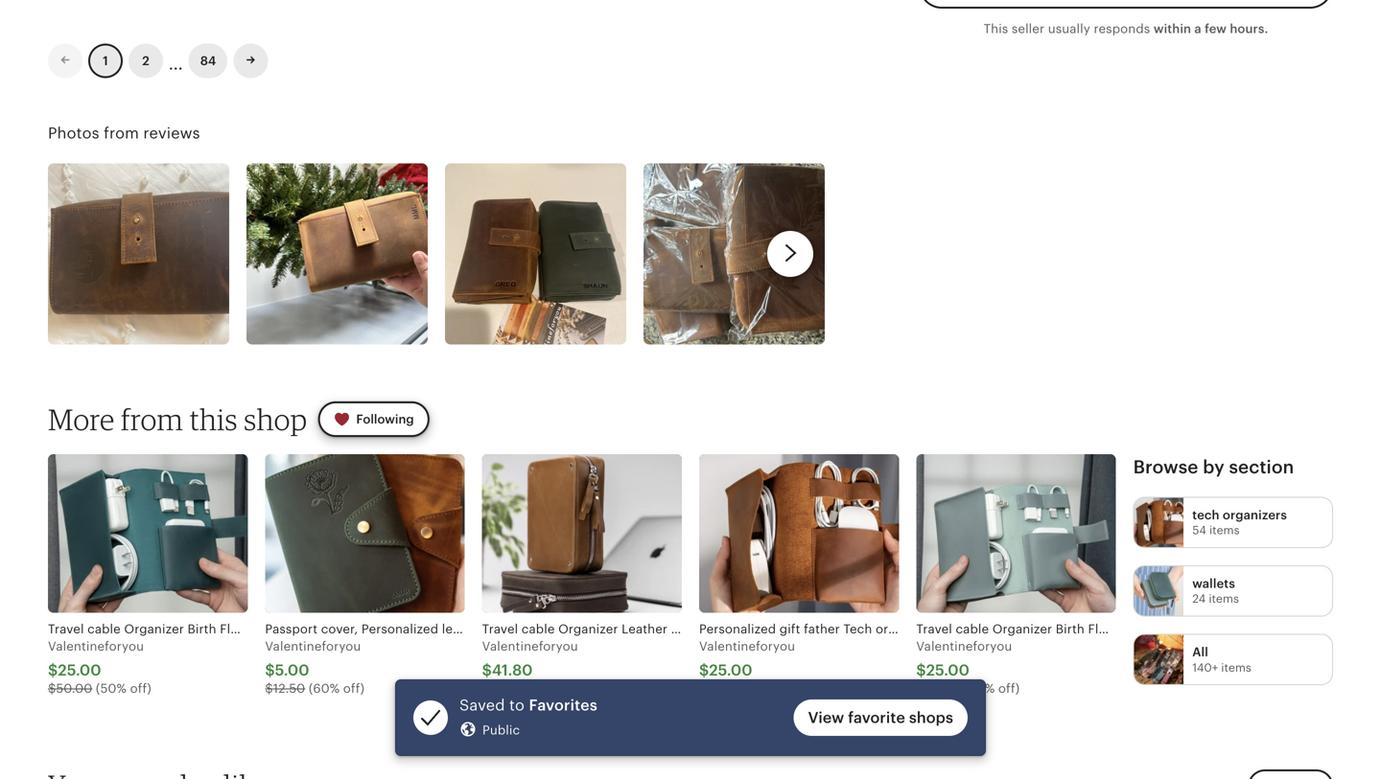 Task type: describe. For each thing, give the bounding box(es) containing it.
140+
[[1192, 662, 1218, 675]]

from for this
[[121, 402, 183, 438]]

25.00 for 1st travel cable organizer birth flower cord organizer personalized leather tech organizer tech accessories digital accessory bag cases image from right
[[926, 662, 970, 680]]

valentineforyou $ 25.00 $ 50.00 (50% off) for personalized gift father tech organizer, leather cable organizer,personalized desk organizer, christmas gift for dad, christmas gift for mom image
[[699, 640, 803, 696]]

browse
[[1133, 457, 1198, 477]]

(50% for 1st travel cable organizer birth flower cord organizer personalized leather tech organizer tech accessories digital accessory bag cases image from right
[[964, 682, 995, 696]]

view
[[808, 710, 844, 727]]

items for wallets
[[1209, 593, 1239, 606]]

to
[[509, 697, 525, 714]]

following
[[356, 413, 414, 427]]

valentineforyou inside valentineforyou $ 41.80 $ 95.00 (56% off) free shipping
[[482, 640, 578, 654]]

50.00 for 1st travel cable organizer birth flower cord organizer personalized leather tech organizer tech accessories digital accessory bag cases image from left
[[56, 682, 92, 696]]

this seller usually responds within a few hours.
[[984, 22, 1268, 36]]

wallets 24 items
[[1192, 577, 1239, 606]]

84
[[200, 54, 216, 68]]

favorites
[[529, 697, 598, 714]]

more
[[48, 402, 115, 438]]

public
[[482, 723, 520, 738]]

valentineforyou for personalized gift father tech organizer, leather cable organizer,personalized desk organizer, christmas gift for dad, christmas gift for mom image
[[699, 640, 795, 654]]

more from this shop
[[48, 402, 307, 438]]

wallets
[[1192, 577, 1235, 591]]

from for reviews
[[104, 125, 139, 142]]

section
[[1229, 457, 1294, 477]]

off) for 1st travel cable organizer birth flower cord organizer personalized leather tech organizer tech accessories digital accessory bag cases image from left
[[130, 682, 151, 696]]

1 link
[[88, 43, 123, 78]]

saved to favorites
[[459, 697, 598, 714]]

see more listings in the wallets section image
[[1134, 567, 1184, 616]]

41.80
[[492, 662, 533, 680]]

25.00 for personalized gift father tech organizer, leather cable organizer,personalized desk organizer, christmas gift for dad, christmas gift for mom image
[[709, 662, 753, 680]]

usually
[[1048, 22, 1090, 36]]

this
[[189, 402, 238, 438]]

(60%
[[309, 682, 340, 696]]

(50% for 1st travel cable organizer birth flower cord organizer personalized leather tech organizer tech accessories digital accessory bag cases image from left
[[96, 682, 127, 696]]

a
[[1195, 22, 1202, 36]]

1 travel cable organizer birth flower cord organizer personalized leather tech organizer tech accessories digital accessory bag cases image from the left
[[48, 454, 248, 613]]

free
[[488, 704, 514, 716]]

see more listings in the tech organizers section image
[[1134, 498, 1184, 548]]

5.00
[[275, 662, 309, 680]]

24
[[1192, 593, 1206, 606]]



Task type: locate. For each thing, give the bounding box(es) containing it.
1 valentineforyou $ 25.00 $ 50.00 (50% off) from the left
[[48, 640, 151, 696]]

4 off) from the left
[[781, 682, 803, 696]]

3 25.00 from the left
[[926, 662, 970, 680]]

2 25.00 from the left
[[709, 662, 753, 680]]

shipping
[[516, 704, 561, 716]]

2 valentineforyou from the left
[[265, 640, 361, 654]]

2 horizontal spatial valentineforyou $ 25.00 $ 50.00 (50% off)
[[916, 640, 1020, 696]]

items right '140+'
[[1221, 662, 1251, 675]]

within
[[1154, 22, 1191, 36]]

3 valentineforyou $ 25.00 $ 50.00 (50% off) from the left
[[916, 640, 1020, 696]]

12.50
[[273, 682, 305, 696]]

responds
[[1094, 22, 1150, 36]]

items inside wallets 24 items
[[1209, 593, 1239, 606]]

all 140+ items
[[1192, 646, 1251, 675]]

valentineforyou $ 25.00 $ 50.00 (50% off)
[[48, 640, 151, 696], [699, 640, 803, 696], [916, 640, 1020, 696]]

3 50.00 from the left
[[924, 682, 961, 696]]

valentineforyou $ 25.00 $ 50.00 (50% off) for 1st travel cable organizer birth flower cord organizer personalized leather tech organizer tech accessories digital accessory bag cases image from left
[[48, 640, 151, 696]]

2
[[142, 54, 149, 68]]

0 horizontal spatial travel cable organizer birth flower cord organizer personalized leather tech organizer tech accessories digital accessory bag cases image
[[48, 454, 248, 613]]

view favorite shops link
[[794, 700, 968, 737]]

4 valentineforyou from the left
[[699, 640, 795, 654]]

photos
[[48, 125, 99, 142]]

3 off) from the left
[[563, 682, 584, 696]]

off) for personalized gift father tech organizer, leather cable organizer,personalized desk organizer, christmas gift for dad, christmas gift for mom image
[[781, 682, 803, 696]]

off) for passport cover, personalized leather passport holder, birth month flower personalized wallet passport for women, monogram passport image
[[343, 682, 365, 696]]

(56%
[[529, 682, 559, 696]]

0 vertical spatial items
[[1209, 524, 1240, 537]]

valentineforyou for 1st travel cable organizer birth flower cord organizer personalized leather tech organizer tech accessories digital accessory bag cases image from left
[[48, 640, 144, 654]]

reviews
[[143, 125, 200, 142]]

items inside tech organizers 54 items
[[1209, 524, 1240, 537]]

25.00
[[58, 662, 101, 680], [709, 662, 753, 680], [926, 662, 970, 680]]

valentineforyou inside valentineforyou $ 5.00 $ 12.50 (60% off)
[[265, 640, 361, 654]]

0 horizontal spatial (50%
[[96, 682, 127, 696]]

items
[[1209, 524, 1240, 537], [1209, 593, 1239, 606], [1221, 662, 1251, 675]]

items inside the all 140+ items
[[1221, 662, 1251, 675]]

1 25.00 from the left
[[58, 662, 101, 680]]

1 vertical spatial from
[[121, 402, 183, 438]]

(50%
[[96, 682, 127, 696], [747, 682, 778, 696], [964, 682, 995, 696]]

shop
[[244, 402, 307, 438]]

items down tech
[[1209, 524, 1240, 537]]

1 horizontal spatial 50.00
[[707, 682, 744, 696]]

valentineforyou $ 25.00 $ 50.00 (50% off) for 1st travel cable organizer birth flower cord organizer personalized leather tech organizer tech accessories digital accessory bag cases image from right
[[916, 640, 1020, 696]]

photos from reviews
[[48, 125, 200, 142]]

25.00 for 1st travel cable organizer birth flower cord organizer personalized leather tech organizer tech accessories digital accessory bag cases image from left
[[58, 662, 101, 680]]

view favorite shops
[[808, 710, 953, 727]]

0 horizontal spatial 50.00
[[56, 682, 92, 696]]

5 valentineforyou from the left
[[916, 640, 1012, 654]]

saved
[[459, 697, 505, 714]]

off) inside valentineforyou $ 5.00 $ 12.50 (60% off)
[[343, 682, 365, 696]]

$
[[48, 662, 58, 680], [265, 662, 275, 680], [482, 662, 492, 680], [699, 662, 709, 680], [916, 662, 926, 680], [48, 682, 56, 696], [265, 682, 273, 696], [482, 682, 490, 696], [699, 682, 707, 696], [916, 682, 924, 696]]

tech
[[1192, 508, 1220, 523]]

this
[[984, 22, 1008, 36]]

valentineforyou $ 5.00 $ 12.50 (60% off)
[[265, 640, 365, 696]]

browse by section
[[1133, 457, 1294, 477]]

2 travel cable organizer birth flower cord organizer personalized leather tech organizer tech accessories digital accessory bag cases image from the left
[[916, 454, 1116, 613]]

travel cable organizer birth flower cord organizer personalized leather tech organizer tech accessories digital accessory bag cases image
[[48, 454, 248, 613], [916, 454, 1116, 613]]

by
[[1203, 457, 1225, 477]]

organizers
[[1223, 508, 1287, 523]]

1 vertical spatial items
[[1209, 593, 1239, 606]]

see more listings in the all section image
[[1134, 636, 1184, 685]]

2 horizontal spatial 50.00
[[924, 682, 961, 696]]

few
[[1205, 22, 1227, 36]]

0 horizontal spatial valentineforyou $ 25.00 $ 50.00 (50% off)
[[48, 640, 151, 696]]

5 off) from the left
[[998, 682, 1020, 696]]

from left this
[[121, 402, 183, 438]]

personalized gift father tech organizer, leather cable organizer,personalized desk organizer, christmas gift for dad, christmas gift for mom image
[[699, 454, 899, 613]]

2 vertical spatial items
[[1221, 662, 1251, 675]]

seller
[[1012, 22, 1045, 36]]

1 (50% from the left
[[96, 682, 127, 696]]

shops
[[909, 710, 953, 727]]

all
[[1192, 646, 1208, 660]]

1 horizontal spatial 25.00
[[709, 662, 753, 680]]

off)
[[130, 682, 151, 696], [343, 682, 365, 696], [563, 682, 584, 696], [781, 682, 803, 696], [998, 682, 1020, 696]]

tech organizers 54 items
[[1192, 508, 1287, 537]]

valentineforyou for 1st travel cable organizer birth flower cord organizer personalized leather tech organizer tech accessories digital accessory bag cases image from right
[[916, 640, 1012, 654]]

50.00 for 1st travel cable organizer birth flower cord organizer personalized leather tech organizer tech accessories digital accessory bag cases image from right
[[924, 682, 961, 696]]

items for all
[[1221, 662, 1251, 675]]

2 valentineforyou $ 25.00 $ 50.00 (50% off) from the left
[[699, 640, 803, 696]]

54
[[1192, 524, 1206, 537]]

1 off) from the left
[[130, 682, 151, 696]]

hours.
[[1230, 22, 1268, 36]]

from right photos
[[104, 125, 139, 142]]

passport cover, personalized leather passport holder, birth month flower personalized wallet passport for women, monogram passport image
[[265, 454, 465, 613]]

…
[[169, 46, 183, 75]]

3 valentineforyou from the left
[[482, 640, 578, 654]]

valentineforyou for passport cover, personalized leather passport holder, birth month flower personalized wallet passport for women, monogram passport image
[[265, 640, 361, 654]]

50.00 for personalized gift father tech organizer, leather cable organizer,personalized desk organizer, christmas gift for dad, christmas gift for mom image
[[707, 682, 744, 696]]

2 50.00 from the left
[[707, 682, 744, 696]]

1
[[103, 54, 108, 68]]

items down the wallets
[[1209, 593, 1239, 606]]

0 horizontal spatial 25.00
[[58, 662, 101, 680]]

1 50.00 from the left
[[56, 682, 92, 696]]

1 horizontal spatial travel cable organizer birth flower cord organizer personalized leather tech organizer tech accessories digital accessory bag cases image
[[916, 454, 1116, 613]]

travel cable organizer leather cord organizer personalized  tech organizer airtag compatible tech accessories digital accessory bag cases image
[[482, 454, 682, 613]]

from
[[104, 125, 139, 142], [121, 402, 183, 438]]

50.00
[[56, 682, 92, 696], [707, 682, 744, 696], [924, 682, 961, 696]]

84 link
[[189, 43, 228, 78]]

favorite
[[848, 710, 905, 727]]

2 link
[[129, 43, 163, 78]]

valentineforyou
[[48, 640, 144, 654], [265, 640, 361, 654], [482, 640, 578, 654], [699, 640, 795, 654], [916, 640, 1012, 654]]

(50% for personalized gift father tech organizer, leather cable organizer,personalized desk organizer, christmas gift for dad, christmas gift for mom image
[[747, 682, 778, 696]]

95.00
[[490, 682, 526, 696]]

valentineforyou $ 41.80 $ 95.00 (56% off) free shipping
[[482, 640, 584, 716]]

1 valentineforyou from the left
[[48, 640, 144, 654]]

off) inside valentineforyou $ 41.80 $ 95.00 (56% off) free shipping
[[563, 682, 584, 696]]

2 horizontal spatial 25.00
[[926, 662, 970, 680]]

2 off) from the left
[[343, 682, 365, 696]]

1 horizontal spatial valentineforyou $ 25.00 $ 50.00 (50% off)
[[699, 640, 803, 696]]

following button
[[319, 402, 428, 437]]

2 horizontal spatial (50%
[[964, 682, 995, 696]]

1 horizontal spatial (50%
[[747, 682, 778, 696]]

3 (50% from the left
[[964, 682, 995, 696]]

2 (50% from the left
[[747, 682, 778, 696]]

0 vertical spatial from
[[104, 125, 139, 142]]

off) for 1st travel cable organizer birth flower cord organizer personalized leather tech organizer tech accessories digital accessory bag cases image from right
[[998, 682, 1020, 696]]



Task type: vqa. For each thing, say whether or not it's contained in the screenshot.
Gift to the middle
no



